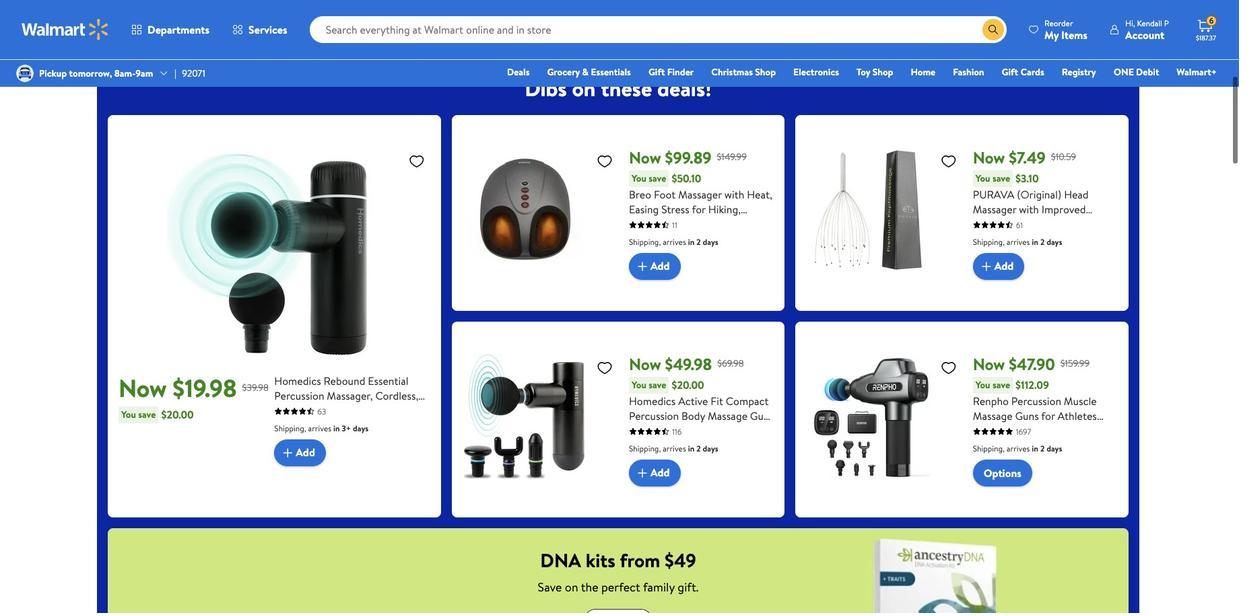 Task type: vqa. For each thing, say whether or not it's contained in the screenshot.
the $112.09
yes



Task type: describe. For each thing, give the bounding box(es) containing it.
services button
[[221, 13, 299, 46]]

design
[[973, 217, 1005, 231]]

bath
[[773, 15, 791, 29]]

home for home
[[911, 65, 936, 79]]

one debit link
[[1108, 65, 1166, 79]]

bath & body deals image
[[773, 0, 822, 12]]

add to cart image for now $49.98
[[635, 465, 651, 481]]

$112.09
[[1016, 378, 1049, 393]]

save for $49.98
[[649, 378, 667, 392]]

options
[[984, 466, 1022, 481]]

men
[[629, 231, 650, 246]]

now $49.98 $69.98
[[629, 353, 744, 376]]

shipping, arrives in 2 days for $49.98
[[629, 443, 719, 454]]

$39.98
[[242, 382, 269, 395]]

search icon image
[[988, 24, 999, 35]]

relief
[[995, 423, 1023, 438]]

ideal
[[1059, 423, 1081, 438]]

gift.
[[678, 579, 699, 596]]

deals inside health essentials deals
[[727, 25, 748, 38]]

with inside you save $50.10 breo foot massager with heat, easing stress for hiking, tennis, golf fits feet up to men size 12
[[725, 187, 745, 202]]

easing
[[629, 202, 659, 217]]

$187.37
[[1196, 33, 1217, 42]]

0 vertical spatial on
[[572, 73, 596, 103]]

gift for gift cards
[[1002, 65, 1019, 79]]

0 horizontal spatial shop
[[124, 15, 144, 29]]

add to cart image for now $7.49
[[979, 258, 995, 275]]

electronics
[[794, 65, 839, 79]]

deals inside the massage & spa deals
[[302, 25, 323, 38]]

fit
[[711, 394, 723, 409]]

one debit
[[1114, 65, 1160, 79]]

golf
[[663, 217, 684, 231]]

p
[[1165, 17, 1169, 29]]

holiday recovery link
[[1005, 0, 1075, 39]]

3+
[[342, 423, 351, 434]]

hi,
[[1126, 17, 1135, 29]]

shave
[[451, 15, 475, 29]]

days right 3+
[[353, 423, 369, 434]]

deals inside protein & fitness deals
[[640, 25, 661, 38]]

walmart+ link
[[1171, 65, 1223, 79]]

days for now $7.49
[[1047, 236, 1063, 248]]

1 horizontal spatial head
[[1064, 187, 1089, 202]]

now $99.89 $149.99
[[629, 146, 747, 169]]

next slide for chipmodulewithimages list image
[[1097, 0, 1129, 17]]

breo
[[629, 187, 651, 202]]

now for now $19.98
[[119, 372, 167, 405]]

fits
[[686, 217, 703, 231]]

arrives for now $7.49
[[1007, 236, 1030, 248]]

homedics inside homedics rebound essential percussion massager, cordless, rechargeable
[[274, 374, 321, 388]]

now $47.90 $159.99
[[973, 353, 1090, 376]]

shipping, for now $49.98
[[629, 443, 661, 454]]

1 vertical spatial add to cart image
[[280, 445, 296, 461]]

percussion inside the you save $20.00 homedics active fit compact percussion body massage gun with soothing heat, cordless, deep-tissue massage
[[629, 409, 679, 423]]

save
[[538, 579, 562, 596]]

vitamins & supplements image
[[531, 0, 579, 12]]

home for home health care deals
[[852, 15, 877, 29]]

the
[[581, 579, 599, 596]]

2 for now $49.98
[[697, 443, 701, 454]]

you for now $47.90
[[976, 378, 991, 392]]

protein
[[617, 15, 647, 29]]

one
[[1114, 65, 1134, 79]]

deals inside home health care deals
[[878, 25, 899, 38]]

recovery
[[1022, 25, 1058, 38]]

get it fast! link
[[197, 0, 267, 29]]

shave deals link
[[439, 0, 509, 29]]

$149.99
[[717, 150, 747, 164]]

you save $50.10 breo foot massager with heat, easing stress for hiking, tennis, golf fits feet up to men size 12
[[629, 171, 773, 246]]

shipping, arrives in 2 days for $7.49
[[973, 236, 1063, 248]]

now for now $47.90
[[973, 353, 1005, 376]]

personal care deals
[[932, 15, 987, 38]]

walmart+
[[1177, 65, 1217, 79]]

fashion
[[953, 65, 985, 79]]

2 for now $47.90
[[1041, 443, 1045, 454]]

christmas shop link
[[705, 65, 782, 79]]

gift cards link
[[996, 65, 1051, 79]]

now $49.98 group
[[463, 332, 774, 507]]

massage down body
[[689, 438, 728, 453]]

| 92071
[[175, 67, 205, 80]]

in for now $7.49
[[1032, 236, 1039, 248]]

now for now $49.98
[[629, 353, 661, 376]]

add to favorites list, breo foot massager with heat,  easing stress for hiking, tennis, golf fits feet up to men size 12 image
[[597, 153, 613, 169]]

Walmart Site-Wide search field
[[310, 16, 1007, 43]]

soothing
[[652, 423, 694, 438]]

you save $3.10 purava (original) head massager with improved design - head scratcher massager with 20
[[973, 171, 1089, 246]]

$20.00 for you save $20.00
[[161, 408, 194, 422]]

health
[[703, 15, 730, 29]]

now $7.49 $10.59
[[973, 146, 1076, 169]]

heat, inside you save $50.10 breo foot massager with heat, easing stress for hiking, tennis, golf fits feet up to men size 12
[[747, 187, 773, 202]]

shop all deals link
[[116, 0, 186, 29]]

family
[[643, 579, 675, 596]]

shave deals image
[[450, 0, 498, 12]]

kits
[[586, 547, 616, 574]]

6 $187.37
[[1196, 15, 1217, 42]]

on inside dna kits from $49 save on the perfect family gift.
[[565, 579, 578, 596]]

departments button
[[120, 13, 221, 46]]

you inside you save $20.00
[[121, 408, 136, 421]]

dibs
[[525, 73, 567, 103]]

all
[[146, 15, 155, 29]]

guns
[[1015, 409, 1039, 423]]

fast!
[[235, 15, 254, 29]]

arrives for now $49.98
[[663, 443, 686, 454]]

personal
[[932, 15, 967, 29]]

add to favorites list, renpho percussion muscle massage guns for athletes pain relief -black, ideal gifts image
[[941, 359, 957, 376]]

$47.90
[[1009, 353, 1055, 376]]

registry link
[[1056, 65, 1103, 79]]

arrives for now $99.89
[[663, 236, 686, 248]]

$50.10
[[672, 171, 702, 186]]

add button down shipping, arrives in 3+ days
[[274, 440, 326, 467]]

you for now $99.89
[[632, 172, 647, 185]]

hi, kendall p account
[[1126, 17, 1169, 42]]

arrives down 63
[[308, 423, 332, 434]]

pickup
[[39, 67, 67, 80]]

fitness
[[611, 25, 638, 38]]

with up 61
[[1019, 202, 1039, 217]]

add button for now $99.89
[[629, 253, 681, 280]]

2 for now $7.49
[[1041, 236, 1045, 248]]

walmart image
[[22, 19, 109, 40]]

& for massage
[[320, 15, 326, 29]]

body
[[682, 409, 705, 423]]

with down 61
[[1019, 231, 1039, 246]]

hiking,
[[708, 202, 741, 217]]

protein & fitness deals link
[[601, 0, 671, 39]]

now for now $7.49
[[973, 146, 1005, 169]]

from
[[620, 547, 660, 574]]

save inside you save $20.00
[[138, 408, 156, 421]]

registry
[[1062, 65, 1096, 79]]

$10.59
[[1051, 150, 1076, 164]]

protein & fitness deals image
[[612, 0, 660, 12]]

up
[[728, 217, 739, 231]]

christmas shop
[[712, 65, 776, 79]]

holiday recovery image
[[1016, 0, 1064, 12]]

grocery & essentials link
[[541, 65, 637, 79]]

gift for gift finder
[[649, 65, 665, 79]]

care inside home health care deals
[[858, 25, 876, 38]]

massage & spa deals image
[[288, 0, 337, 12]]

Search search field
[[310, 16, 1007, 43]]

1697
[[1016, 426, 1032, 438]]

cordless, inside the you save $20.00 homedics active fit compact percussion body massage gun with soothing heat, cordless, deep-tissue massage
[[724, 423, 767, 438]]

deals inside "link"
[[477, 15, 498, 29]]

gift sets image
[[1097, 0, 1145, 12]]

|
[[175, 67, 177, 80]]

add to favorites list, homedics active fit compact percussion body massage gun with soothing heat, cordless, deep-tissue massage image
[[597, 359, 613, 376]]

tissue
[[658, 438, 686, 453]]

personal care deals image
[[935, 0, 983, 12]]

my
[[1045, 27, 1059, 42]]

perfect
[[601, 579, 641, 596]]

care for oral
[[383, 15, 401, 29]]

9am
[[136, 67, 153, 80]]

massage left gun
[[708, 409, 748, 423]]

gun
[[750, 409, 770, 423]]



Task type: locate. For each thing, give the bounding box(es) containing it.
days down body
[[703, 443, 719, 454]]

$20.00 down now $19.98 $39.98
[[161, 408, 194, 422]]

save for $99.89
[[649, 172, 667, 185]]

head up scratcher
[[1064, 187, 1089, 202]]

0 vertical spatial cordless,
[[375, 388, 419, 403]]

2 down scratcher
[[1041, 236, 1045, 248]]

& inside protein & fitness deals
[[649, 15, 655, 29]]

1 vertical spatial on
[[565, 579, 578, 596]]

add for now $49.98
[[651, 466, 670, 481]]

add to cart image
[[635, 258, 651, 275], [280, 445, 296, 461]]

with
[[725, 187, 745, 202], [1019, 202, 1039, 217], [1019, 231, 1039, 246], [629, 423, 649, 438]]

save down now $49.98 $69.98
[[649, 378, 667, 392]]

stress
[[662, 202, 690, 217]]

homedics inside the you save $20.00 homedics active fit compact percussion body massage gun with soothing heat, cordless, deep-tissue massage
[[629, 394, 676, 409]]

gift finder link
[[643, 65, 700, 79]]

0 horizontal spatial gift
[[649, 65, 665, 79]]

& right the protein
[[649, 15, 655, 29]]

you inside the you save $20.00 homedics active fit compact percussion body massage gun with soothing heat, cordless, deep-tissue massage
[[632, 378, 647, 392]]

personal care deals link
[[924, 0, 994, 39]]

- right relief
[[1025, 423, 1029, 438]]

add to cart image down men
[[635, 258, 651, 275]]

save for $47.90
[[993, 378, 1010, 392]]

116
[[672, 426, 682, 438]]

gift left sets
[[1104, 15, 1120, 29]]

0 vertical spatial $20.00
[[672, 378, 704, 393]]

0 horizontal spatial add to cart image
[[635, 465, 651, 481]]

1 horizontal spatial heat,
[[747, 187, 773, 202]]

shipping, for now $7.49
[[973, 236, 1005, 248]]

home inside home link
[[911, 65, 936, 79]]

days inside now $49.98 group
[[703, 443, 719, 454]]

shipping, arrives in 2 days for $47.90
[[973, 443, 1063, 454]]

shop for toy shop
[[873, 65, 894, 79]]

add down tissue
[[651, 466, 670, 481]]

0 vertical spatial homedics
[[274, 374, 321, 388]]

& right the grocery
[[582, 65, 589, 79]]

add to cart image down shipping, arrives in 3+ days
[[280, 445, 296, 461]]

shipping, for now $99.89
[[629, 236, 661, 248]]

percussion up 116
[[629, 409, 679, 423]]

in right 12
[[688, 236, 695, 248]]

in for now $99.89
[[688, 236, 695, 248]]

0 horizontal spatial heat,
[[696, 423, 721, 438]]

shipping, arrives in 2 days down 1697
[[973, 443, 1063, 454]]

massager down $50.10
[[678, 187, 722, 202]]

$159.99
[[1061, 357, 1090, 370]]

for inside you save $112.09 renpho percussion muscle massage guns for athletes pain relief -black, ideal gifts
[[1042, 409, 1055, 423]]

1 vertical spatial $20.00
[[161, 408, 194, 422]]

head left 20
[[1015, 217, 1039, 231]]

care down oral care deals image
[[383, 15, 401, 29]]

add to cart image down the design
[[979, 258, 995, 275]]

add
[[651, 259, 670, 274], [995, 259, 1014, 274], [296, 446, 315, 460], [651, 466, 670, 481]]

massage left "guns"
[[973, 409, 1013, 423]]

oral
[[363, 15, 381, 29]]

add down the design
[[995, 259, 1014, 274]]

essentials
[[686, 25, 725, 38]]

add for now $99.89
[[651, 259, 670, 274]]

add button down the design
[[973, 253, 1025, 280]]

oral care deals link
[[358, 0, 428, 29]]

cordless, inside homedics rebound essential percussion massager, cordless, rechargeable
[[375, 388, 419, 403]]

foot
[[654, 187, 676, 202]]

arrives down 1697
[[1007, 443, 1030, 454]]

0 vertical spatial add to cart image
[[635, 258, 651, 275]]

0 vertical spatial home
[[852, 15, 877, 29]]

pickup tomorrow, 8am-9am
[[39, 67, 153, 80]]

& inside bath & body deals
[[794, 15, 800, 29]]

shipping, down tennis,
[[629, 236, 661, 248]]

8am-
[[114, 67, 136, 80]]

1 horizontal spatial cordless,
[[724, 423, 767, 438]]

days for now $99.89
[[703, 236, 719, 248]]

massage & spa deals
[[283, 15, 342, 38]]

1 horizontal spatial gift
[[1002, 65, 1019, 79]]

holiday
[[1025, 15, 1056, 29]]

home
[[852, 15, 877, 29], [911, 65, 936, 79]]

1 horizontal spatial $20.00
[[672, 378, 704, 393]]

shipping, for now $47.90
[[973, 443, 1005, 454]]

& inside the massage & spa deals
[[320, 15, 326, 29]]

- inside you save $3.10 purava (original) head massager with improved design - head scratcher massager with 20
[[1008, 217, 1012, 231]]

1 horizontal spatial -
[[1025, 423, 1029, 438]]

dna kits from $49 save on the perfect family gift.
[[538, 547, 699, 596]]

- left 61
[[1008, 217, 1012, 231]]

home health care deals link
[[843, 0, 913, 39]]

add inside now $49.98 group
[[651, 466, 670, 481]]

0 vertical spatial -
[[1008, 217, 1012, 231]]

percussion inside homedics rebound essential percussion massager, cordless, rechargeable
[[274, 388, 324, 403]]

add button for now $49.98
[[629, 460, 681, 487]]

63
[[318, 406, 326, 417]]

2 right tissue
[[697, 443, 701, 454]]

save inside you save $112.09 renpho percussion muscle massage guns for athletes pain relief -black, ideal gifts
[[993, 378, 1010, 392]]

massage inside the massage & spa deals
[[283, 15, 318, 29]]

2 horizontal spatial percussion
[[1012, 394, 1062, 409]]

feet
[[706, 217, 725, 231]]

percussion inside you save $112.09 renpho percussion muscle massage guns for athletes pain relief -black, ideal gifts
[[1012, 394, 1062, 409]]

care for personal
[[969, 15, 987, 29]]

health
[[879, 15, 905, 29]]

heat, up to
[[747, 187, 773, 202]]

save up foot
[[649, 172, 667, 185]]

home left fashion
[[911, 65, 936, 79]]

0 vertical spatial heat,
[[747, 187, 773, 202]]

& right bath
[[794, 15, 800, 29]]

you for now $49.98
[[632, 378, 647, 392]]

add button for now $7.49
[[973, 253, 1025, 280]]

shop all deals
[[124, 15, 178, 29]]

1 horizontal spatial add to cart image
[[635, 258, 651, 275]]

you inside you save $3.10 purava (original) head massager with improved design - head scratcher massager with 20
[[976, 172, 991, 185]]

in for now $49.98
[[688, 443, 695, 454]]

cordless, down compact
[[724, 423, 767, 438]]

shipping, arrives in 2 days for $99.89
[[629, 236, 719, 248]]

rebound
[[324, 374, 365, 388]]

save inside you save $50.10 breo foot massager with heat, easing stress for hiking, tennis, golf fits feet up to men size 12
[[649, 172, 667, 185]]

deals
[[507, 65, 530, 79]]

deals inside personal care deals
[[949, 25, 970, 38]]

in left 3+
[[333, 423, 340, 434]]

now $19.98 $39.98
[[119, 372, 269, 405]]

care left health
[[858, 25, 876, 38]]

2 horizontal spatial gift
[[1104, 15, 1120, 29]]

percussion up 63
[[274, 388, 324, 403]]

massager
[[678, 187, 722, 202], [973, 202, 1017, 217], [973, 231, 1017, 246]]

now right add to favorites list, homedics active fit compact percussion body massage gun with soothing heat, cordless, deep-tissue massage icon
[[629, 353, 661, 376]]

1 vertical spatial -
[[1025, 423, 1029, 438]]

health essentials deals image
[[692, 0, 741, 12]]

add button down size
[[629, 253, 681, 280]]

0 vertical spatial for
[[692, 202, 706, 217]]

for right stress at right
[[692, 202, 706, 217]]

1 horizontal spatial home
[[911, 65, 936, 79]]

in left 20
[[1032, 236, 1039, 248]]

days down feet
[[703, 236, 719, 248]]

0 horizontal spatial percussion
[[274, 388, 324, 403]]

save down now $19.98 $39.98
[[138, 408, 156, 421]]

add button inside now $49.98 group
[[629, 460, 681, 487]]

christmas
[[712, 65, 753, 79]]

scratcher
[[1042, 217, 1087, 231]]

you inside you save $112.09 renpho percussion muscle massage guns for athletes pain relief -black, ideal gifts
[[976, 378, 991, 392]]

1 vertical spatial head
[[1015, 217, 1039, 231]]

homedics up rechargeable on the bottom of page
[[274, 374, 321, 388]]

grocery & essentials
[[547, 65, 631, 79]]

now for now $99.89
[[629, 146, 661, 169]]

1 horizontal spatial percussion
[[629, 409, 679, 423]]

massager down 61
[[973, 231, 1017, 246]]

0 vertical spatial add to cart image
[[979, 258, 995, 275]]

massage & spa deals link
[[278, 0, 348, 39]]

& for protein
[[649, 15, 655, 29]]

11
[[672, 219, 678, 231]]

arrives down 11
[[663, 236, 686, 248]]

0 vertical spatial head
[[1064, 187, 1089, 202]]

percussion down "$112.09"
[[1012, 394, 1062, 409]]

massage down massage & spa deals image
[[283, 15, 318, 29]]

in inside now $49.98 group
[[688, 443, 695, 454]]

massager up 61
[[973, 202, 1017, 217]]

92071
[[182, 67, 205, 80]]

1 horizontal spatial homedics
[[629, 394, 676, 409]]

add to favorites list, homedics rebound essential percussion massager, cordless, rechargeable image
[[409, 153, 425, 169]]

now up renpho
[[973, 353, 1005, 376]]

$49
[[665, 547, 696, 574]]

1 horizontal spatial for
[[1042, 409, 1055, 423]]

add button down "deep-"
[[629, 460, 681, 487]]

massager inside you save $50.10 breo foot massager with heat, easing stress for hiking, tennis, golf fits feet up to men size 12
[[678, 187, 722, 202]]

2 inside now $49.98 group
[[697, 443, 701, 454]]

arrives for now $47.90
[[1007, 443, 1030, 454]]

you save $112.09 renpho percussion muscle massage guns for athletes pain relief -black, ideal gifts
[[973, 378, 1107, 438]]

oral care deals image
[[369, 0, 418, 12]]

add to favorites list, purava (original) head massager with improved design - head scratcher massager with 20 image
[[941, 153, 957, 169]]

2 horizontal spatial shop
[[873, 65, 894, 79]]

0 horizontal spatial care
[[383, 15, 401, 29]]

2 horizontal spatial care
[[969, 15, 987, 29]]

1 horizontal spatial shop
[[755, 65, 776, 79]]

-
[[1008, 217, 1012, 231], [1025, 423, 1029, 438]]

shop right christmas
[[755, 65, 776, 79]]

0 horizontal spatial home
[[852, 15, 877, 29]]

days down 'black,'
[[1047, 443, 1063, 454]]

health essentials deals link
[[682, 0, 752, 39]]

0 horizontal spatial $20.00
[[161, 408, 194, 422]]

shipping, arrives in 2 days down 11
[[629, 236, 719, 248]]

homedics up soothing
[[629, 394, 676, 409]]

2 down fits
[[697, 236, 701, 248]]

cards
[[1021, 65, 1045, 79]]

save inside the you save $20.00 homedics active fit compact percussion body massage gun with soothing heat, cordless, deep-tissue massage
[[649, 378, 667, 392]]

add down shipping, arrives in 3+ days
[[296, 446, 315, 460]]

care left search icon
[[969, 15, 987, 29]]

& left "spa"
[[320, 15, 326, 29]]

in for now $47.90
[[1032, 443, 1039, 454]]

you inside you save $50.10 breo foot massager with heat, easing stress for hiking, tennis, golf fits feet up to men size 12
[[632, 172, 647, 185]]

& right vitamins
[[571, 15, 577, 29]]

items
[[1062, 27, 1088, 42]]

1 vertical spatial for
[[1042, 409, 1055, 423]]

heat, down fit
[[696, 423, 721, 438]]

now up purava
[[973, 146, 1005, 169]]

fashion link
[[947, 65, 991, 79]]

shop right the toy
[[873, 65, 894, 79]]

improved
[[1042, 202, 1086, 217]]

gift for gift sets
[[1104, 15, 1120, 29]]

arrives down 116
[[663, 443, 686, 454]]

massage inside you save $112.09 renpho percussion muscle massage guns for athletes pain relief -black, ideal gifts
[[973, 409, 1013, 423]]

now inside group
[[629, 353, 661, 376]]

1 vertical spatial homedics
[[629, 394, 676, 409]]

& for grocery
[[582, 65, 589, 79]]

1 vertical spatial cordless,
[[724, 423, 767, 438]]

 image
[[16, 65, 34, 82]]

shop for christmas shop
[[755, 65, 776, 79]]

gift left finder
[[649, 65, 665, 79]]

oral care deals
[[363, 15, 424, 29]]

shipping, down pain
[[973, 443, 1005, 454]]

shipping, down the design
[[973, 236, 1005, 248]]

$49.98
[[665, 353, 712, 376]]

shipping, arrives in 2 days down 61
[[973, 236, 1063, 248]]

2 down 'black,'
[[1041, 443, 1045, 454]]

add for now $7.49
[[995, 259, 1014, 274]]

save up purava
[[993, 172, 1010, 185]]

reorder my items
[[1045, 17, 1088, 42]]

you for now $7.49
[[976, 172, 991, 185]]

$20.00 up "active"
[[672, 378, 704, 393]]

0 horizontal spatial head
[[1015, 217, 1039, 231]]

shipping,
[[629, 236, 661, 248], [973, 236, 1005, 248], [274, 423, 306, 434], [629, 443, 661, 454], [973, 443, 1005, 454]]

0 horizontal spatial -
[[1008, 217, 1012, 231]]

toy shop
[[857, 65, 894, 79]]

0 horizontal spatial for
[[692, 202, 706, 217]]

now
[[629, 146, 661, 169], [973, 146, 1005, 169], [629, 353, 661, 376], [973, 353, 1005, 376], [119, 372, 167, 405]]

home health care deals image
[[854, 0, 903, 12]]

save up renpho
[[993, 378, 1010, 392]]

you save $20.00 homedics active fit compact percussion body massage gun with soothing heat, cordless, deep-tissue massage
[[629, 378, 770, 453]]

0 horizontal spatial add to cart image
[[280, 445, 296, 461]]

& for vitamins
[[571, 15, 577, 29]]

- inside you save $112.09 renpho percussion muscle massage guns for athletes pain relief -black, ideal gifts
[[1025, 423, 1029, 438]]

in right tissue
[[688, 443, 695, 454]]

days for now $47.90
[[1047, 443, 1063, 454]]

20
[[1042, 231, 1054, 246]]

protein & fitness deals
[[611, 15, 661, 38]]

options link
[[973, 460, 1033, 487]]

vitamins
[[533, 15, 568, 29]]

with up up
[[725, 187, 745, 202]]

save inside you save $3.10 purava (original) head massager with improved design - head scratcher massager with 20
[[993, 172, 1010, 185]]

$19.98
[[173, 372, 237, 405]]

pain
[[973, 423, 993, 438]]

& inside grocery & essentials link
[[582, 65, 589, 79]]

add down size
[[651, 259, 670, 274]]

arrives inside now $49.98 group
[[663, 443, 686, 454]]

shipping, down soothing
[[629, 443, 661, 454]]

days down scratcher
[[1047, 236, 1063, 248]]

& for bath
[[794, 15, 800, 29]]

renpho
[[973, 394, 1009, 409]]

gift cards
[[1002, 65, 1045, 79]]

bath & body deals
[[773, 15, 823, 38]]

purava
[[973, 187, 1015, 202]]

services
[[249, 22, 287, 37]]

add to cart image down "deep-"
[[635, 465, 651, 481]]

$20.00 for you save $20.00 homedics active fit compact percussion body massage gun with soothing heat, cordless, deep-tissue massage
[[672, 378, 704, 393]]

1 horizontal spatial care
[[858, 25, 876, 38]]

bath & body deals link
[[763, 0, 833, 39]]

for right "guns"
[[1042, 409, 1055, 423]]

home inside home health care deals
[[852, 15, 877, 29]]

home down home health care deals image
[[852, 15, 877, 29]]

days for now $49.98
[[703, 443, 719, 454]]

0 horizontal spatial cordless,
[[375, 388, 419, 403]]

& inside vitamins & supplements
[[571, 15, 577, 29]]

gift sets
[[1104, 15, 1138, 29]]

save for $7.49
[[993, 172, 1010, 185]]

for inside you save $50.10 breo foot massager with heat, easing stress for hiking, tennis, golf fits feet up to men size 12
[[692, 202, 706, 217]]

now up you save $20.00
[[119, 372, 167, 405]]

shop left all
[[124, 15, 144, 29]]

shipping, arrives in 2 days inside now $49.98 group
[[629, 443, 719, 454]]

shipping, arrives in 2 days down 116
[[629, 443, 719, 454]]

cordless, right massager,
[[375, 388, 419, 403]]

toy shop link
[[851, 65, 900, 79]]

deals link
[[501, 65, 536, 79]]

gift left cards
[[1002, 65, 1019, 79]]

with inside the you save $20.00 homedics active fit compact percussion body massage gun with soothing heat, cordless, deep-tissue massage
[[629, 423, 649, 438]]

in down 'black,'
[[1032, 443, 1039, 454]]

$20.00 inside the you save $20.00 homedics active fit compact percussion body massage gun with soothing heat, cordless, deep-tissue massage
[[672, 378, 704, 393]]

care inside personal care deals
[[969, 15, 987, 29]]

0 horizontal spatial homedics
[[274, 374, 321, 388]]

1 horizontal spatial add to cart image
[[979, 258, 995, 275]]

heat, inside the you save $20.00 homedics active fit compact percussion body massage gun with soothing heat, cordless, deep-tissue massage
[[696, 423, 721, 438]]

add to cart image
[[979, 258, 995, 275], [635, 465, 651, 481]]

shipping, inside now $49.98 group
[[629, 443, 661, 454]]

tennis,
[[629, 217, 661, 231]]

6
[[1210, 15, 1214, 26]]

1 vertical spatial add to cart image
[[635, 465, 651, 481]]

health essentials deals
[[686, 15, 748, 38]]

1 vertical spatial heat,
[[696, 423, 721, 438]]

gift finder
[[649, 65, 694, 79]]

essentials
[[591, 65, 631, 79]]

get it fast!
[[210, 15, 254, 29]]

deals!
[[657, 73, 712, 103]]

essential
[[368, 374, 409, 388]]

sets
[[1122, 15, 1138, 29]]

deals inside bath & body deals
[[787, 25, 808, 38]]

shave deals
[[451, 15, 498, 29]]

1 vertical spatial home
[[911, 65, 936, 79]]

arrives down 61
[[1007, 236, 1030, 248]]

with left soothing
[[629, 423, 649, 438]]

shipping, down rechargeable on the bottom of page
[[274, 423, 306, 434]]

2 for now $99.89
[[697, 236, 701, 248]]

now up breo
[[629, 146, 661, 169]]



